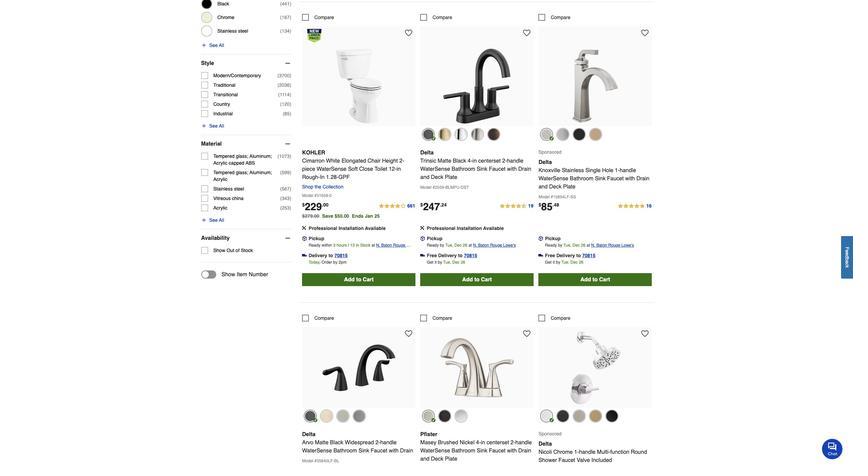 Task type: vqa. For each thing, say whether or not it's contained in the screenshot.
Conduit
no



Task type: locate. For each thing, give the bounding box(es) containing it.
stainless for ( 599 )
[[214, 186, 233, 192]]

3 $ from the left
[[539, 202, 542, 208]]

2 70815 from the left
[[464, 253, 478, 259]]

0 vertical spatial champagne bronze image
[[590, 128, 603, 141]]

champagne bronze image
[[439, 128, 452, 141], [590, 410, 603, 423]]

plate up ss
[[564, 184, 576, 190]]

number
[[249, 272, 268, 278]]

see down industrial in the left top of the page
[[209, 123, 218, 129]]

drain inside pfister masey brushed nickel 4-in centerset 2-handle watersense bathroom sink faucet with drain and deck plate
[[519, 449, 532, 455]]

0 horizontal spatial 4-
[[468, 158, 473, 164]]

2036
[[279, 82, 290, 88]]

1 rouge from the left
[[394, 243, 406, 248]]

3 plus image from the top
[[201, 218, 207, 223]]

dec
[[455, 243, 462, 248], [573, 243, 580, 248], [453, 260, 460, 265], [571, 260, 578, 265]]

see all for material
[[209, 218, 224, 223]]

model left 2559-
[[421, 185, 432, 190]]

delta trinsic matte black 4-in centerset 2-handle watersense bathroom sink faucet with drain and deck plate
[[421, 150, 532, 181]]

134
[[282, 28, 290, 34]]

1 horizontal spatial heart outline image
[[642, 29, 649, 37]]

compare inside 5014110507 element
[[315, 316, 334, 321]]

1 vertical spatial 85
[[542, 201, 553, 213]]

3 all from the top
[[219, 218, 224, 223]]

0
[[330, 194, 332, 198]]

professional down save
[[309, 226, 338, 231]]

( 343 )
[[280, 196, 292, 201]]

aluminum; for tempered glass; aluminum; acrylic capped abs
[[250, 154, 272, 159]]

truck filled image down pickup image
[[539, 254, 544, 258]]

rouge for truck filled icon at bottom
[[491, 243, 503, 248]]

pickup image
[[539, 237, 544, 241]]

1 add from the left
[[344, 277, 355, 283]]

assembly image down $279.00
[[302, 226, 307, 230]]

bathroom up dst at the top right
[[452, 166, 476, 172]]

2 get it by tue, dec 26 from the left
[[546, 260, 584, 265]]

glass; inside tempered glass; aluminum; acrylic capped abs
[[236, 154, 249, 159]]

see all button for material
[[201, 217, 224, 224]]

centerset inside delta trinsic matte black 4-in centerset 2-handle watersense bathroom sink faucet with drain and deck plate
[[479, 158, 501, 164]]

handle
[[508, 158, 524, 164], [620, 168, 637, 174], [381, 440, 397, 447], [516, 440, 532, 447], [580, 450, 596, 456]]

( for 85
[[283, 111, 285, 117]]

1 free delivery to 70815 from the left
[[427, 253, 478, 259]]

,
[[320, 260, 321, 265]]

3 rouge from the left
[[609, 243, 621, 248]]

shop the collection link
[[302, 184, 347, 190]]

$ 85 .48
[[539, 201, 560, 213]]

6 ) from the top
[[290, 92, 292, 97]]

3 pickup from the left
[[546, 236, 561, 242]]

bathroom down single
[[570, 176, 594, 182]]

matte black image
[[422, 128, 435, 141], [304, 410, 317, 423], [557, 410, 570, 423]]

steel for chrome
[[238, 28, 248, 34]]

pickup image up truck filled icon at bottom
[[421, 237, 426, 241]]

at for truck filled icon at bottom
[[469, 243, 472, 248]]

delta inside "delta knoxville stainless single hole 1-handle watersense bathroom sink faucet with drain and deck plate"
[[539, 160, 552, 166]]

5001954253 element
[[302, 14, 334, 21]]

sponsored for delta knoxville stainless single hole 1-handle watersense bathroom sink faucet with drain and deck plate
[[539, 150, 562, 155]]

centerset for nickel
[[487, 440, 510, 447]]

# for 31658-0
[[315, 194, 317, 198]]

2 at from the left
[[469, 243, 472, 248]]

0 vertical spatial aluminum;
[[250, 154, 272, 159]]

) for ( 253 )
[[290, 205, 292, 211]]

3 ready from the left
[[546, 243, 557, 248]]

0 vertical spatial see all
[[209, 43, 224, 48]]

and down trinsic at top
[[421, 175, 430, 181]]

2 installation from the left
[[457, 226, 482, 231]]

1 get it by tue, dec 26 from the left
[[427, 260, 466, 265]]

matte inside delta arvo matte black widespread 2-handle watersense bathroom sink faucet with drain
[[315, 440, 329, 447]]

pickup image
[[302, 237, 307, 241], [421, 237, 426, 241]]

in right 13
[[356, 243, 359, 248]]

new lower price image
[[308, 29, 322, 43]]

2 tempered from the top
[[214, 170, 235, 175]]

and inside "delta knoxville stainless single hole 1-handle watersense bathroom sink faucet with drain and deck plate"
[[539, 184, 548, 190]]

3 n. baton rouge lowe's button from the left
[[592, 242, 635, 249]]

2 vertical spatial all
[[219, 218, 224, 223]]

1 horizontal spatial free
[[546, 253, 556, 259]]

minus image inside "style" button
[[285, 60, 292, 67]]

centerset inside pfister masey brushed nickel 4-in centerset 2-handle watersense bathroom sink faucet with drain and deck plate
[[487, 440, 510, 447]]

2 n. from the left
[[473, 243, 478, 248]]

( 167 )
[[280, 15, 292, 20]]

1 $ from the left
[[302, 202, 305, 208]]

) down ( 120 )
[[290, 111, 292, 117]]

chrome inside delta nicoli chrome 1-handle multi-function round shower faucet valve included
[[554, 450, 573, 456]]

1 vertical spatial sponsored
[[539, 432, 562, 437]]

3 ) from the top
[[290, 28, 292, 34]]

available
[[365, 226, 386, 231], [484, 226, 504, 231]]

) down minus image
[[290, 154, 292, 159]]

( for 134
[[280, 28, 282, 34]]

in inside delta trinsic matte black 4-in centerset 2-handle watersense bathroom sink faucet with drain and deck plate
[[473, 158, 477, 164]]

compare for the 5014345125 'element'
[[551, 15, 571, 20]]

2- inside delta arvo matte black widespread 2-handle watersense bathroom sink faucet with drain
[[376, 440, 381, 447]]

2 professional from the left
[[427, 226, 456, 231]]

drain inside delta arvo matte black widespread 2-handle watersense bathroom sink faucet with drain
[[400, 449, 414, 455]]

plus image
[[201, 43, 207, 48], [201, 123, 207, 129], [201, 218, 207, 223]]

$ for 229
[[302, 202, 305, 208]]

1- up valve
[[575, 450, 580, 456]]

sink inside delta trinsic matte black 4-in centerset 2-handle watersense bathroom sink faucet with drain and deck plate
[[477, 166, 488, 172]]

2 assembly image from the left
[[421, 226, 425, 230]]

8 ) from the top
[[290, 111, 292, 117]]

n. for truck filled icon at bottom
[[473, 243, 478, 248]]

0 horizontal spatial truck filled image
[[302, 254, 307, 258]]

0 horizontal spatial stock
[[241, 248, 253, 254]]

35840lf-
[[317, 460, 335, 464]]

0 vertical spatial minus image
[[285, 60, 292, 67]]

) for ( 85 )
[[290, 111, 292, 117]]

0 horizontal spatial add
[[344, 277, 355, 283]]

show for show out of stock
[[214, 248, 225, 254]]

70815 for truck filled icon at bottom
[[464, 253, 478, 259]]

1 horizontal spatial add to cart
[[463, 277, 492, 283]]

compare inside 5014109877 element
[[433, 15, 453, 20]]

sink inside delta arvo matte black widespread 2-handle watersense bathroom sink faucet with drain
[[359, 449, 370, 455]]

1- right hole
[[615, 168, 620, 174]]

deck up 2559-
[[431, 175, 444, 181]]

( for 599
[[280, 170, 282, 175]]

) down ( 343 )
[[290, 205, 292, 211]]

247
[[423, 201, 440, 213]]

compare for 1000244317 element
[[433, 316, 453, 321]]

12 ) from the top
[[290, 196, 292, 201]]

1 aluminum; from the top
[[250, 154, 272, 159]]

matte inside delta trinsic matte black 4-in centerset 2-handle watersense bathroom sink faucet with drain and deck plate
[[438, 158, 452, 164]]

function
[[611, 450, 630, 456]]

country
[[214, 102, 230, 107]]

1 vertical spatial heart outline image
[[405, 331, 413, 338]]

0 vertical spatial plate
[[445, 175, 458, 181]]

watersense up 1.28-
[[317, 166, 347, 172]]

0 horizontal spatial get
[[427, 260, 434, 265]]

1 vertical spatial see all button
[[201, 123, 224, 129]]

sponsored for delta nicoli chrome 1-handle multi-function round shower faucet valve included
[[539, 432, 562, 437]]

661 button
[[379, 202, 416, 211]]

steel for tempered glass; aluminum; acrylic
[[234, 186, 244, 192]]

handle inside pfister masey brushed nickel 4-in centerset 2-handle watersense bathroom sink faucet with drain and deck plate
[[516, 440, 532, 447]]

acrylic left "capped"
[[214, 160, 228, 166]]

1 vertical spatial black
[[453, 158, 467, 164]]

tempered up "capped"
[[214, 154, 235, 159]]

centerset right nickel
[[487, 440, 510, 447]]

1 horizontal spatial matte black image
[[422, 128, 435, 141]]

) down ( 567 )
[[290, 196, 292, 201]]

1 vertical spatial tempered
[[214, 170, 235, 175]]

1000244317 element
[[421, 315, 453, 322]]

0 vertical spatial centerset
[[479, 158, 501, 164]]

2 get from the left
[[546, 260, 552, 265]]

0 vertical spatial deck
[[431, 175, 444, 181]]

rough-
[[302, 175, 320, 181]]

aluminum; for tempered glass; aluminum; acrylic
[[250, 170, 272, 175]]

2 aluminum; from the top
[[250, 170, 272, 175]]

# up $ 247 .24
[[433, 185, 435, 190]]

watersense down masey
[[421, 449, 451, 455]]

lowe's for truck filled image related to free delivery to
[[622, 243, 635, 248]]

delta up trinsic at top
[[421, 150, 434, 156]]

1 minus image from the top
[[285, 60, 292, 67]]

model for model # 35840lf-bl
[[302, 460, 314, 464]]

champagne bronze image right matte black icon
[[590, 128, 603, 141]]

heart outline image
[[642, 29, 649, 37], [405, 331, 413, 338]]

e up d
[[845, 250, 851, 253]]

$279.00
[[302, 214, 320, 219]]

minus image
[[285, 60, 292, 67], [285, 235, 292, 242]]

0 horizontal spatial ready by tue, dec 26 at n. baton rouge lowe's
[[427, 243, 516, 248]]

faucet inside delta nicoli chrome 1-handle multi-function round shower faucet valve included
[[559, 458, 576, 464]]

0 horizontal spatial professional
[[309, 226, 338, 231]]

bathroom inside pfister masey brushed nickel 4-in centerset 2-handle watersense bathroom sink faucet with drain and deck plate
[[452, 449, 476, 455]]

material button
[[201, 135, 292, 153]]

model down shop
[[302, 194, 314, 198]]

sponsored up knoxville
[[539, 150, 562, 155]]

1 horizontal spatial champagne bronze image
[[590, 128, 603, 141]]

model up "$ 85 .48" at the right top
[[539, 195, 550, 200]]

1 e from the top
[[845, 250, 851, 253]]

see up 'style'
[[209, 43, 218, 48]]

3 n. from the left
[[592, 243, 596, 248]]

plus image up the availability
[[201, 218, 207, 223]]

2 horizontal spatial $
[[539, 202, 542, 208]]

and
[[421, 175, 430, 181], [539, 184, 548, 190], [421, 457, 430, 463]]

120
[[282, 102, 290, 107]]

2 ) from the top
[[290, 15, 292, 20]]

acrylic inside 'tempered glass; aluminum; acrylic'
[[214, 177, 228, 182]]

10 ) from the top
[[290, 170, 292, 175]]

centerset down venetian bronze icon
[[479, 158, 501, 164]]

show left item
[[222, 272, 235, 278]]

in down stainless image
[[473, 158, 477, 164]]

see all up 'style'
[[209, 43, 224, 48]]

arvo
[[302, 440, 314, 447]]

deck for pfister masey brushed nickel 4-in centerset 2-handle watersense bathroom sink faucet with drain and deck plate
[[431, 457, 444, 463]]

1 horizontal spatial n.
[[473, 243, 478, 248]]

19 button
[[500, 202, 534, 211]]

deck inside pfister masey brushed nickel 4-in centerset 2-handle watersense bathroom sink faucet with drain and deck plate
[[431, 457, 444, 463]]

1 vertical spatial champagne bronze image
[[321, 410, 333, 423]]

0 horizontal spatial 70815 button
[[335, 253, 348, 259]]

1 glass; from the top
[[236, 154, 249, 159]]

all for style
[[219, 123, 224, 129]]

hole
[[603, 168, 614, 174]]

2 baton from the left
[[479, 243, 489, 248]]

plate inside delta trinsic matte black 4-in centerset 2-handle watersense bathroom sink faucet with drain and deck plate
[[445, 175, 458, 181]]

) up ( 1114 )
[[290, 82, 292, 88]]

sponsored up the nicoli
[[539, 432, 562, 437]]

steel up china
[[234, 186, 244, 192]]

pickup
[[309, 236, 325, 242], [427, 236, 443, 242], [546, 236, 561, 242]]

soft
[[348, 166, 358, 172]]

minus image inside availability button
[[285, 235, 292, 242]]

e up b
[[845, 253, 851, 256]]

all up the availability
[[219, 218, 224, 223]]

2 horizontal spatial add
[[581, 277, 592, 283]]

tempered for tempered glass; aluminum; acrylic capped abs
[[214, 154, 235, 159]]

70815 for truck filled image related to free delivery to
[[583, 253, 596, 259]]

2 horizontal spatial baton
[[597, 243, 608, 248]]

2 ready from the left
[[427, 243, 439, 248]]

baton inside the ready within 3 hours | 13 in stock at n. baton rouge lowe's
[[382, 243, 392, 248]]

add to cart button
[[302, 274, 416, 287], [421, 274, 534, 287], [539, 274, 653, 287]]

stainless steel for chrome
[[218, 28, 248, 34]]

2 truck filled image from the left
[[539, 254, 544, 258]]

1 ready from the left
[[309, 243, 321, 248]]

1 ) from the top
[[290, 1, 292, 6]]

4 ) from the top
[[290, 73, 292, 78]]

delivery for truck filled icon at bottom
[[439, 253, 457, 259]]

1 horizontal spatial $
[[421, 202, 423, 208]]

with
[[508, 166, 517, 172], [626, 176, 636, 182], [389, 449, 399, 455], [508, 449, 517, 455]]

1 horizontal spatial add to cart button
[[421, 274, 534, 287]]

see for style
[[209, 123, 218, 129]]

1 vertical spatial plus image
[[201, 123, 207, 129]]

2 vertical spatial plate
[[445, 457, 458, 463]]

model for model # 2559-blmpu-dst
[[421, 185, 432, 190]]

4- for black
[[468, 158, 473, 164]]

compare for 5014110507 element
[[315, 316, 334, 321]]

) up ( 85 )
[[290, 102, 292, 107]]

plate inside "delta knoxville stainless single hole 1-handle watersense bathroom sink faucet with drain and deck plate"
[[564, 184, 576, 190]]

1 ready by tue, dec 26 at n. baton rouge lowe's from the left
[[427, 243, 516, 248]]

$ up $279.00
[[302, 202, 305, 208]]

2 horizontal spatial 70815 button
[[583, 253, 596, 259]]

2 $ from the left
[[421, 202, 423, 208]]

ready within 3 hours | 13 in stock at n. baton rouge lowe's
[[309, 243, 407, 255]]

0 horizontal spatial pickup
[[309, 236, 325, 242]]

glass; inside 'tempered glass; aluminum; acrylic'
[[236, 170, 249, 175]]

delta for delta knoxville stainless single hole 1-handle watersense bathroom sink faucet with drain and deck plate
[[539, 160, 552, 166]]

champagne bronze image left stainless image
[[439, 128, 452, 141]]

2559-
[[435, 185, 446, 190]]

343
[[282, 196, 290, 201]]

with inside pfister masey brushed nickel 4-in centerset 2-handle watersense bathroom sink faucet with drain and deck plate
[[508, 449, 517, 455]]

deck down masey
[[431, 457, 444, 463]]

acrylic for tempered glass; aluminum; acrylic capped abs
[[214, 160, 228, 166]]

) for ( 167 )
[[290, 15, 292, 20]]

ready for truck filled image related to delivery to
[[309, 243, 321, 248]]

all down industrial in the left top of the page
[[219, 123, 224, 129]]

shower
[[539, 458, 558, 464]]

7 ) from the top
[[290, 102, 292, 107]]

actual price $229.00 element
[[302, 201, 329, 213]]

minus image
[[285, 141, 292, 148]]

0 horizontal spatial professional installation available
[[309, 226, 386, 231]]

$ inside $ 229 .00
[[302, 202, 305, 208]]

acrylic
[[214, 160, 228, 166], [214, 177, 228, 182], [214, 205, 228, 211]]

assembly image
[[302, 226, 307, 230], [421, 226, 425, 230]]

tempered down "capped"
[[214, 170, 235, 175]]

in down height
[[397, 166, 401, 172]]

2 70815 button from the left
[[464, 253, 478, 259]]

0 horizontal spatial 70815
[[335, 253, 348, 259]]

ready for truck filled icon at bottom
[[427, 243, 439, 248]]

2pm
[[339, 260, 347, 265]]

see all
[[209, 43, 224, 48], [209, 123, 224, 129], [209, 218, 224, 223]]

bathroom up bl
[[334, 449, 357, 455]]

2 vertical spatial deck
[[431, 457, 444, 463]]

professional installation available for first assembly image from right
[[427, 226, 504, 231]]

baton
[[382, 243, 392, 248], [479, 243, 489, 248], [597, 243, 608, 248]]

handle inside "delta knoxville stainless single hole 1-handle watersense bathroom sink faucet with drain and deck plate"
[[620, 168, 637, 174]]

show inside "element"
[[222, 272, 235, 278]]

1 vertical spatial minus image
[[285, 235, 292, 242]]

handle inside delta arvo matte black widespread 2-handle watersense bathroom sink faucet with drain
[[381, 440, 397, 447]]

nickel
[[460, 440, 475, 447]]

ready by tue, dec 26 at n. baton rouge lowe's
[[427, 243, 516, 248], [546, 243, 635, 248]]

9 ) from the top
[[290, 154, 292, 159]]

bathroom
[[452, 166, 476, 172], [570, 176, 594, 182], [334, 449, 357, 455], [452, 449, 476, 455]]

) for ( 599 )
[[290, 170, 292, 175]]

0 vertical spatial and
[[421, 175, 430, 181]]

black inside delta trinsic matte black 4-in centerset 2-handle watersense bathroom sink faucet with drain and deck plate
[[453, 158, 467, 164]]

2 add from the left
[[463, 277, 473, 283]]

0 horizontal spatial 1-
[[575, 450, 580, 456]]

1 sponsored from the top
[[539, 150, 562, 155]]

4- up dst at the top right
[[468, 158, 473, 164]]

1 horizontal spatial installation
[[457, 226, 482, 231]]

11 ) from the top
[[290, 186, 292, 192]]

1 vertical spatial 4-
[[477, 440, 481, 447]]

glass; for tempered glass; aluminum; acrylic capped abs
[[236, 154, 249, 159]]

( for 167
[[280, 15, 282, 20]]

delta up arvo
[[302, 432, 316, 438]]

acrylic up vitreous
[[214, 177, 228, 182]]

2 pickup from the left
[[427, 236, 443, 242]]

pickup image down $279.00
[[302, 237, 307, 241]]

and inside delta trinsic matte black 4-in centerset 2-handle watersense bathroom sink faucet with drain and deck plate
[[421, 175, 430, 181]]

0 vertical spatial tempered
[[214, 154, 235, 159]]

watersense inside kohler cimarron white elongated chair height 2- piece watersense soft close toilet 12-in rough-in 1.28-gpf
[[317, 166, 347, 172]]

( 253 )
[[280, 205, 292, 211]]

see all button for style
[[201, 123, 224, 129]]

0 vertical spatial 4-
[[468, 158, 473, 164]]

chrome image
[[353, 410, 366, 423]]

stainless inside "delta knoxville stainless single hole 1-handle watersense bathroom sink faucet with drain and deck plate"
[[562, 168, 585, 174]]

1 baton from the left
[[382, 243, 392, 248]]

ss
[[571, 195, 577, 200]]

bathroom inside delta arvo matte black widespread 2-handle watersense bathroom sink faucet with drain
[[334, 449, 357, 455]]

( for 1073
[[278, 154, 279, 159]]

2 vertical spatial see all
[[209, 218, 224, 223]]

plus image up 'style'
[[201, 43, 207, 48]]

and inside pfister masey brushed nickel 4-in centerset 2-handle watersense bathroom sink faucet with drain and deck plate
[[421, 457, 430, 463]]

2 rouge from the left
[[491, 243, 503, 248]]

3 70815 button from the left
[[583, 253, 596, 259]]

85 down 'model # 15854lf-ss'
[[542, 201, 553, 213]]

see all up the availability
[[209, 218, 224, 223]]

( for 1114
[[278, 92, 280, 97]]

black inside delta arvo matte black widespread 2-handle watersense bathroom sink faucet with drain
[[330, 440, 344, 447]]

delta knoxville stainless single hole 1-handle watersense bathroom sink faucet with drain and deck plate
[[539, 160, 650, 190]]

0 horizontal spatial cart
[[363, 277, 374, 283]]

style button
[[201, 54, 292, 72]]

and down masey
[[421, 457, 430, 463]]

1 horizontal spatial pickup image
[[421, 237, 426, 241]]

# down the
[[315, 194, 317, 198]]

1 horizontal spatial baton
[[479, 243, 489, 248]]

watersense up model # 35840lf-bl
[[302, 449, 332, 455]]

2 horizontal spatial add to cart button
[[539, 274, 653, 287]]

1 get from the left
[[427, 260, 434, 265]]

3 70815 from the left
[[583, 253, 596, 259]]

1 horizontal spatial free delivery to 70815
[[546, 253, 596, 259]]

70815 button for truck filled image related to delivery to
[[335, 253, 348, 259]]

model for model # 31658-0
[[302, 194, 314, 198]]

handle inside delta trinsic matte black 4-in centerset 2-handle watersense bathroom sink faucet with drain and deck plate
[[508, 158, 524, 164]]

aluminum; down abs
[[250, 170, 272, 175]]

stock right of
[[241, 248, 253, 254]]

industrial
[[214, 111, 233, 117]]

watersense down trinsic at top
[[421, 166, 451, 172]]

delta knoxville stainless single hole 1-handle watersense bathroom sink faucet with drain and deck plate image
[[558, 49, 633, 124]]

matte right trinsic at top
[[438, 158, 452, 164]]

rouge
[[394, 243, 406, 248], [491, 243, 503, 248], [609, 243, 621, 248]]

3 see all from the top
[[209, 218, 224, 223]]

1 horizontal spatial add
[[463, 277, 473, 283]]

kohler cimarron white elongated chair height 2-piece watersense soft close toilet 12-in rough-in 1.28-gpf image
[[322, 49, 397, 124]]

and up 'model # 15854lf-ss'
[[539, 184, 548, 190]]

2 n. baton rouge lowe's button from the left
[[473, 242, 516, 249]]

aluminum; inside 'tempered glass; aluminum; acrylic'
[[250, 170, 272, 175]]

professional down $ 247 .24
[[427, 226, 456, 231]]

see up the availability
[[209, 218, 218, 223]]

round
[[632, 450, 648, 456]]

stainless for ( 167 )
[[218, 28, 237, 34]]

4- inside delta trinsic matte black 4-in centerset 2-handle watersense bathroom sink faucet with drain and deck plate
[[468, 158, 473, 164]]

sink inside "delta knoxville stainless single hole 1-handle watersense bathroom sink faucet with drain and deck plate"
[[596, 176, 606, 182]]

chrome image
[[455, 128, 468, 141], [557, 128, 570, 141], [541, 410, 554, 423]]

1 vertical spatial and
[[539, 184, 548, 190]]

4- inside pfister masey brushed nickel 4-in centerset 2-handle watersense bathroom sink faucet with drain and deck plate
[[477, 440, 481, 447]]

2 free from the left
[[546, 253, 556, 259]]

ready by tue, dec 26 at n. baton rouge lowe's for 70815 'button' for truck filled image related to free delivery to's n. baton rouge lowe's button
[[546, 243, 635, 248]]

( 567 )
[[280, 186, 292, 192]]

pickup for truck filled image related to free delivery to
[[546, 236, 561, 242]]

$50.00
[[335, 214, 350, 219]]

0 horizontal spatial stainless image
[[541, 128, 554, 141]]

black for delta arvo matte black widespread 2-handle watersense bathroom sink faucet with drain
[[330, 440, 344, 447]]

deck up 'model # 15854lf-ss'
[[550, 184, 562, 190]]

0 horizontal spatial champagne bronze image
[[321, 410, 333, 423]]

0 vertical spatial see
[[209, 43, 218, 48]]

ready inside the ready within 3 hours | 13 in stock at n. baton rouge lowe's
[[309, 243, 321, 248]]

2 pickup image from the left
[[421, 237, 426, 241]]

1 horizontal spatial champagne bronze image
[[590, 410, 603, 423]]

acrylic down vitreous
[[214, 205, 228, 211]]

5014110487 element
[[539, 315, 571, 322]]

stainless image
[[541, 128, 554, 141], [573, 410, 586, 423]]

steel up "style" button
[[238, 28, 248, 34]]

1 horizontal spatial available
[[484, 226, 504, 231]]

ready for truck filled image related to free delivery to
[[546, 243, 557, 248]]

1 acrylic from the top
[[214, 160, 228, 166]]

delta up the nicoli
[[539, 442, 552, 448]]

acrylic inside tempered glass; aluminum; acrylic capped abs
[[214, 160, 228, 166]]

model left 35840lf- at the bottom of page
[[302, 460, 314, 464]]

acrylic for tempered glass; aluminum; acrylic
[[214, 177, 228, 182]]

kohler
[[302, 150, 325, 156]]

at for truck filled image related to free delivery to
[[587, 243, 591, 248]]

2 free delivery to 70815 from the left
[[546, 253, 596, 259]]

0 horizontal spatial assembly image
[[302, 226, 307, 230]]

0 horizontal spatial available
[[365, 226, 386, 231]]

1 vertical spatial centerset
[[487, 440, 510, 447]]

1 horizontal spatial 1-
[[615, 168, 620, 174]]

) up 120
[[290, 92, 292, 97]]

watersense inside delta arvo matte black widespread 2-handle watersense bathroom sink faucet with drain
[[302, 449, 332, 455]]

3 acrylic from the top
[[214, 205, 228, 211]]

2 vertical spatial plus image
[[201, 218, 207, 223]]

85 for ( 85 )
[[285, 111, 290, 117]]

2- inside pfister masey brushed nickel 4-in centerset 2-handle watersense bathroom sink faucet with drain and deck plate
[[511, 440, 516, 447]]

0 vertical spatial 1-
[[615, 168, 620, 174]]

see all button
[[201, 42, 224, 49], [201, 123, 224, 129], [201, 217, 224, 224]]

stock right 13
[[361, 243, 371, 248]]

plus image for style
[[201, 123, 207, 129]]

0 vertical spatial acrylic
[[214, 160, 228, 166]]

2 vertical spatial see all button
[[201, 217, 224, 224]]

plus image up 'material' at the top of the page
[[201, 123, 207, 129]]

delta up knoxville
[[539, 160, 552, 166]]

ends jan 25 element
[[352, 214, 383, 219]]

# up .48
[[551, 195, 554, 200]]

black
[[218, 1, 229, 6], [453, 158, 467, 164], [330, 440, 344, 447]]

f
[[845, 247, 851, 250]]

0 vertical spatial show
[[214, 248, 225, 254]]

truck filled image
[[302, 254, 307, 258], [539, 254, 544, 258]]

tempered glass; aluminum; acrylic
[[214, 170, 272, 182]]

1 truck filled image from the left
[[302, 254, 307, 258]]

2 glass; from the top
[[236, 170, 249, 175]]

ready by tue, dec 26 at n. baton rouge lowe's for n. baton rouge lowe's button related to 70815 'button' associated with truck filled icon at bottom
[[427, 243, 516, 248]]

b
[[845, 258, 851, 261]]

sink inside pfister masey brushed nickel 4-in centerset 2-handle watersense bathroom sink faucet with drain and deck plate
[[477, 449, 488, 455]]

faucet
[[489, 166, 506, 172], [608, 176, 624, 182], [371, 449, 388, 455], [489, 449, 506, 455], [559, 458, 576, 464]]

1 vertical spatial see
[[209, 123, 218, 129]]

1 it from the left
[[435, 260, 437, 265]]

1 at from the left
[[372, 243, 375, 248]]

1073
[[279, 154, 290, 159]]

n. baton rouge lowe's button for 70815 'button' for truck filled image related to delivery to
[[376, 242, 416, 255]]

1 vertical spatial steel
[[234, 186, 244, 192]]

aluminum; up abs
[[250, 154, 272, 159]]

watersense down knoxville
[[539, 176, 569, 182]]

13 ) from the top
[[290, 205, 292, 211]]

savings save $50.00 element
[[322, 214, 383, 219]]

1 vertical spatial show
[[222, 272, 235, 278]]

2 see all button from the top
[[201, 123, 224, 129]]

1 pickup from the left
[[309, 236, 325, 242]]

add
[[344, 277, 355, 283], [463, 277, 473, 283], [581, 277, 592, 283]]

$ inside $ 247 .24
[[421, 202, 423, 208]]

delta nicoli chrome 1-handle multi-function round shower faucet valve included
[[539, 442, 648, 464]]

drain inside "delta knoxville stainless single hole 1-handle watersense bathroom sink faucet with drain and deck plate"
[[637, 176, 650, 182]]

venetian bronze image
[[488, 128, 501, 141]]

bathroom inside delta trinsic matte black 4-in centerset 2-handle watersense bathroom sink faucet with drain and deck plate
[[452, 166, 476, 172]]

) up ( 567 )
[[290, 170, 292, 175]]

2 add to cart from the left
[[463, 277, 492, 283]]

plate for delta trinsic matte black 4-in centerset 2-handle watersense bathroom sink faucet with drain and deck plate
[[445, 175, 458, 181]]

0 vertical spatial stainless steel
[[218, 28, 248, 34]]

available down 25 at the left top
[[365, 226, 386, 231]]

delta inside delta arvo matte black widespread 2-handle watersense bathroom sink faucet with drain
[[302, 432, 316, 438]]

sink
[[477, 166, 488, 172], [596, 176, 606, 182], [359, 449, 370, 455], [477, 449, 488, 455]]

plate inside pfister masey brushed nickel 4-in centerset 2-handle watersense bathroom sink faucet with drain and deck plate
[[445, 457, 458, 463]]

0 horizontal spatial baton
[[382, 243, 392, 248]]

1 horizontal spatial get it by tue, dec 26
[[546, 260, 584, 265]]

0 horizontal spatial chrome
[[218, 15, 235, 20]]

glass; up "capped"
[[236, 154, 249, 159]]

stock
[[361, 243, 371, 248], [241, 248, 253, 254]]

2 horizontal spatial lowe's
[[622, 243, 635, 248]]

1 vertical spatial chrome
[[554, 450, 573, 456]]

all up "style" button
[[219, 43, 224, 48]]

with inside delta trinsic matte black 4-in centerset 2-handle watersense bathroom sink faucet with drain and deck plate
[[508, 166, 517, 172]]

|
[[348, 243, 349, 248]]

1 assembly image from the left
[[302, 226, 307, 230]]

1 tempered from the top
[[214, 154, 235, 159]]

3 see all button from the top
[[201, 217, 224, 224]]

champagne bronze image left black icon
[[590, 410, 603, 423]]

0 horizontal spatial at
[[372, 243, 375, 248]]

1 horizontal spatial black
[[330, 440, 344, 447]]

) up 2036
[[290, 73, 292, 78]]

c
[[845, 264, 851, 266]]

jan
[[365, 214, 373, 219]]

watersense inside delta trinsic matte black 4-in centerset 2-handle watersense bathroom sink faucet with drain and deck plate
[[421, 166, 451, 172]]

0 horizontal spatial pickup image
[[302, 237, 307, 241]]

compare inside 1000244317 element
[[433, 316, 453, 321]]

pickup down actual price $247.24 element
[[427, 236, 443, 242]]

tempered inside tempered glass; aluminum; acrylic capped abs
[[214, 154, 235, 159]]

n. baton rouge lowe's button for 70815 'button' for truck filled image related to free delivery to
[[592, 242, 635, 249]]

delta inside delta trinsic matte black 4-in centerset 2-handle watersense bathroom sink faucet with drain and deck plate
[[421, 150, 434, 156]]

1 vertical spatial matte
[[315, 440, 329, 447]]

) up ( 134 )
[[290, 15, 292, 20]]

heart outline image
[[405, 29, 413, 37], [524, 29, 531, 37], [524, 331, 531, 338], [642, 331, 649, 338]]

tempered inside 'tempered glass; aluminum; acrylic'
[[214, 170, 235, 175]]

$ inside "$ 85 .48"
[[539, 202, 542, 208]]

) up 167
[[290, 1, 292, 6]]

70815 button
[[335, 253, 348, 259], [464, 253, 478, 259], [583, 253, 596, 259]]

2 horizontal spatial delivery
[[557, 253, 576, 259]]

) for ( 441 )
[[290, 1, 292, 6]]

dst
[[461, 185, 469, 190]]

1 horizontal spatial delivery
[[439, 253, 457, 259]]

aluminum; inside tempered glass; aluminum; acrylic capped abs
[[250, 154, 272, 159]]

3 delivery from the left
[[557, 253, 576, 259]]

tempered
[[214, 154, 235, 159], [214, 170, 235, 175]]

# left bl
[[315, 460, 317, 464]]

available down 4.5 stars 'image'
[[484, 226, 504, 231]]

0 horizontal spatial ready
[[309, 243, 321, 248]]

get for truck filled icon at bottom
[[427, 260, 434, 265]]

pickup for truck filled icon at bottom
[[427, 236, 443, 242]]

0 vertical spatial all
[[219, 43, 224, 48]]

glass; down "capped"
[[236, 170, 249, 175]]

( 2036 )
[[278, 82, 292, 88]]

see
[[209, 43, 218, 48], [209, 123, 218, 129], [209, 218, 218, 223]]

centerset
[[479, 158, 501, 164], [487, 440, 510, 447]]

( for 2036
[[278, 82, 279, 88]]

deck inside "delta knoxville stainless single hole 1-handle watersense bathroom sink faucet with drain and deck plate"
[[550, 184, 562, 190]]

compare
[[315, 15, 334, 20], [433, 15, 453, 20], [551, 15, 571, 20], [315, 316, 334, 321], [433, 316, 453, 321], [551, 316, 571, 321]]

professional installation available down .24 on the top right of the page
[[427, 226, 504, 231]]

plate up blmpu-
[[445, 175, 458, 181]]

show left out
[[214, 248, 225, 254]]

n. baton rouge lowe's button for 70815 'button' associated with truck filled icon at bottom
[[473, 242, 516, 249]]

see for material
[[209, 218, 218, 223]]

champagne bronze image
[[590, 128, 603, 141], [321, 410, 333, 423]]

$ 229 .00
[[302, 201, 329, 213]]

567
[[282, 186, 290, 192]]

rouge for truck filled image related to free delivery to
[[609, 243, 621, 248]]

2 horizontal spatial at
[[587, 243, 591, 248]]

) up ( 343 )
[[290, 186, 292, 192]]

2 horizontal spatial cart
[[600, 277, 611, 283]]

professional installation available
[[309, 226, 386, 231], [427, 226, 504, 231]]

truck filled image
[[421, 254, 426, 258]]

( 3700 )
[[278, 73, 292, 78]]

actual price $247.24 element
[[421, 201, 447, 213]]

0 vertical spatial 85
[[285, 111, 290, 117]]

truck filled image for delivery to
[[302, 254, 307, 258]]

1 delivery from the left
[[309, 253, 328, 259]]

delta inside delta nicoli chrome 1-handle multi-function round shower faucet valve included
[[539, 442, 552, 448]]

1 installation from the left
[[339, 226, 364, 231]]

compare inside '5014110487' 'element'
[[551, 316, 571, 321]]

plate for pfister masey brushed nickel 4-in centerset 2-handle watersense bathroom sink faucet with drain and deck plate
[[445, 457, 458, 463]]

1- inside "delta knoxville stainless single hole 1-handle watersense bathroom sink faucet with drain and deck plate"
[[615, 168, 620, 174]]

deck inside delta trinsic matte black 4-in centerset 2-handle watersense bathroom sink faucet with drain and deck plate
[[431, 175, 444, 181]]

today
[[309, 260, 320, 265]]

2 acrylic from the top
[[214, 177, 228, 182]]

plate down brushed
[[445, 457, 458, 463]]

4- right nickel
[[477, 440, 481, 447]]

2 minus image from the top
[[285, 235, 292, 242]]

1 horizontal spatial cart
[[481, 277, 492, 283]]

0 vertical spatial matte
[[438, 158, 452, 164]]

85 down ( 120 )
[[285, 111, 290, 117]]

3 at from the left
[[587, 243, 591, 248]]

see all button up the availability
[[201, 217, 224, 224]]

0 horizontal spatial rouge
[[394, 243, 406, 248]]

see all button down industrial in the left top of the page
[[201, 123, 224, 129]]

compare inside the 5014345125 'element'
[[551, 15, 571, 20]]

white
[[326, 158, 340, 164]]

3 add from the left
[[581, 277, 592, 283]]

compare inside "5001954253" "element"
[[315, 15, 334, 20]]

professional installation available down savings save $50.00 element
[[309, 226, 386, 231]]

2 see all from the top
[[209, 123, 224, 129]]

1 professional installation available from the left
[[309, 226, 386, 231]]

0 horizontal spatial champagne bronze image
[[439, 128, 452, 141]]

16 button
[[618, 202, 653, 211]]

deck
[[431, 175, 444, 181], [550, 184, 562, 190], [431, 457, 444, 463]]

$ for 85
[[539, 202, 542, 208]]

2 e from the top
[[845, 253, 851, 256]]

70815 button for truck filled icon at bottom
[[464, 253, 478, 259]]

out
[[227, 248, 235, 254]]

free
[[427, 253, 437, 259], [546, 253, 556, 259]]

2 horizontal spatial pickup
[[546, 236, 561, 242]]

4.5 stars image
[[500, 202, 534, 211]]

1 vertical spatial stainless
[[562, 168, 585, 174]]

3 see from the top
[[209, 218, 218, 223]]

3 baton from the left
[[597, 243, 608, 248]]

was price $279.00 element
[[302, 212, 322, 219]]



Task type: describe. For each thing, give the bounding box(es) containing it.
and for delta trinsic matte black 4-in centerset 2-handle watersense bathroom sink faucet with drain and deck plate
[[421, 175, 430, 181]]

0 horizontal spatial chrome image
[[455, 128, 468, 141]]

get it by tue, dec 26 for 70815 'button' for truck filled image related to free delivery to
[[546, 260, 584, 265]]

baton for truck filled image related to free delivery to
[[597, 243, 608, 248]]

in inside the ready within 3 hours | 13 in stock at n. baton rouge lowe's
[[356, 243, 359, 248]]

transitional
[[214, 92, 238, 97]]

material
[[201, 141, 222, 147]]

1 see all button from the top
[[201, 42, 224, 49]]

0 horizontal spatial heart outline image
[[405, 331, 413, 338]]

599
[[282, 170, 290, 175]]

2- inside kohler cimarron white elongated chair height 2- piece watersense soft close toilet 12-in rough-in 1.28-gpf
[[400, 158, 405, 164]]

2 available from the left
[[484, 226, 504, 231]]

delta for delta arvo matte black widespread 2-handle watersense bathroom sink faucet with drain
[[302, 432, 316, 438]]

included
[[592, 458, 613, 464]]

show item number
[[222, 272, 268, 278]]

3700
[[279, 73, 290, 78]]

( for 343
[[280, 196, 282, 201]]

) for ( 3700 )
[[290, 73, 292, 78]]

free delivery to 70815 for 70815 'button' for truck filled image related to free delivery to
[[546, 253, 596, 259]]

availability
[[201, 235, 230, 242]]

matte for arvo
[[315, 440, 329, 447]]

2 horizontal spatial chrome image
[[557, 128, 570, 141]]

free delivery to 70815 for 70815 'button' associated with truck filled icon at bottom
[[427, 253, 478, 259]]

show for show item number
[[222, 272, 235, 278]]

0 vertical spatial chrome
[[218, 15, 235, 20]]

brushed nickel image
[[422, 410, 435, 423]]

knoxville
[[539, 168, 561, 174]]

pickup image for free delivery to
[[421, 237, 426, 241]]

.24
[[440, 202, 447, 208]]

) for ( 1114 )
[[290, 92, 292, 97]]

31658-
[[317, 194, 330, 198]]

bathroom inside "delta knoxville stainless single hole 1-handle watersense bathroom sink faucet with drain and deck plate"
[[570, 176, 594, 182]]

today , order by 2pm
[[309, 260, 347, 265]]

trinsic
[[421, 158, 437, 164]]

faucet inside delta trinsic matte black 4-in centerset 2-handle watersense bathroom sink faucet with drain and deck plate
[[489, 166, 506, 172]]

matte black image for delta arvo matte black widespread 2-handle watersense bathroom sink faucet with drain image
[[304, 410, 317, 423]]

chair
[[368, 158, 381, 164]]

matte for trinsic
[[438, 158, 452, 164]]

( 85 )
[[283, 111, 292, 117]]

professional installation available for second assembly image from right
[[309, 226, 386, 231]]

441
[[282, 1, 290, 6]]

2 add to cart button from the left
[[421, 274, 534, 287]]

item
[[237, 272, 248, 278]]

lowe's inside the ready within 3 hours | 13 in stock at n. baton rouge lowe's
[[376, 250, 389, 255]]

1 professional from the left
[[309, 226, 338, 231]]

16
[[647, 204, 652, 209]]

) for ( 343 )
[[290, 196, 292, 201]]

4 stars image
[[379, 202, 416, 211]]

model # 31658-0
[[302, 194, 332, 198]]

# for 15854lf-ss
[[551, 195, 554, 200]]

all for material
[[219, 218, 224, 223]]

widespread
[[345, 440, 374, 447]]

faucet inside pfister masey brushed nickel 4-in centerset 2-handle watersense bathroom sink faucet with drain and deck plate
[[489, 449, 506, 455]]

( for 441
[[280, 1, 282, 6]]

( 1073 )
[[278, 154, 292, 159]]

black for delta trinsic matte black 4-in centerset 2-handle watersense bathroom sink faucet with drain and deck plate
[[453, 158, 467, 164]]

plus image for material
[[201, 218, 207, 223]]

1 free from the left
[[427, 253, 437, 259]]

capped
[[229, 160, 245, 166]]

delta trinsic matte black 4-in centerset 2-handle watersense bathroom sink faucet with drain and deck plate image
[[440, 49, 515, 124]]

lowe's for truck filled icon at bottom
[[504, 243, 516, 248]]

installation for first assembly image from right
[[457, 226, 482, 231]]

cimarron
[[302, 158, 325, 164]]

installation for second assembly image from right
[[339, 226, 364, 231]]

spotshield brushed nickel image
[[337, 410, 350, 423]]

black image
[[606, 410, 619, 423]]

5 stars image
[[618, 202, 653, 211]]

167
[[282, 15, 290, 20]]

model # 15854lf-ss
[[539, 195, 577, 200]]

( for 567
[[280, 186, 282, 192]]

1 cart from the left
[[363, 277, 374, 283]]

delivery to 70815
[[309, 253, 348, 259]]

85 for $ 85 .48
[[542, 201, 553, 213]]

( for 3700
[[278, 73, 279, 78]]

1 add to cart from the left
[[344, 277, 374, 283]]

pfister masey brushed nickel 4-in centerset 2-handle watersense bathroom sink faucet with drain and deck plate image
[[440, 331, 515, 406]]

delta for delta nicoli chrome 1-handle multi-function round shower faucet valve included
[[539, 442, 552, 448]]

( 120 )
[[280, 102, 292, 107]]

3 add to cart button from the left
[[539, 274, 653, 287]]

kohler cimarron white elongated chair height 2- piece watersense soft close toilet 12-in rough-in 1.28-gpf
[[302, 150, 405, 181]]

truck filled image for free delivery to
[[539, 254, 544, 258]]

tempered for tempered glass; aluminum; acrylic
[[214, 170, 235, 175]]

13
[[351, 243, 355, 248]]

70815 button for truck filled image related to free delivery to
[[583, 253, 596, 259]]

order
[[322, 260, 332, 265]]

shop the collection
[[302, 184, 344, 190]]

3 add to cart from the left
[[581, 277, 611, 283]]

polished chrome image
[[455, 410, 468, 423]]

with inside "delta knoxville stainless single hole 1-handle watersense bathroom sink faucet with drain and deck plate"
[[626, 176, 636, 182]]

blmpu-
[[446, 185, 461, 190]]

watersense inside pfister masey brushed nickel 4-in centerset 2-handle watersense bathroom sink faucet with drain and deck plate
[[421, 449, 451, 455]]

compare for "5001954253" "element"
[[315, 15, 334, 20]]

watersense inside "delta knoxville stainless single hole 1-handle watersense bathroom sink faucet with drain and deck plate"
[[539, 176, 569, 182]]

3
[[334, 243, 336, 248]]

.48
[[553, 202, 560, 208]]

k
[[845, 266, 851, 268]]

faucet inside "delta knoxville stainless single hole 1-handle watersense bathroom sink faucet with drain and deck plate"
[[608, 176, 624, 182]]

delta arvo matte black widespread 2-handle watersense bathroom sink faucet with drain image
[[322, 331, 397, 406]]

delta for delta trinsic matte black 4-in centerset 2-handle watersense bathroom sink faucet with drain and deck plate
[[421, 150, 434, 156]]

in
[[320, 175, 325, 181]]

minus image for style
[[285, 60, 292, 67]]

get it by tue, dec 26 for 70815 'button' associated with truck filled icon at bottom
[[427, 260, 466, 265]]

within
[[322, 243, 332, 248]]

1114
[[280, 92, 290, 97]]

19
[[529, 204, 534, 209]]

1 vertical spatial stainless image
[[573, 410, 586, 423]]

f e e d b a c k
[[845, 247, 851, 268]]

661
[[408, 204, 416, 209]]

tuscan bronze image
[[439, 410, 452, 423]]

5014345125 element
[[539, 14, 571, 21]]

0 horizontal spatial black
[[218, 1, 229, 6]]

2- inside delta trinsic matte black 4-in centerset 2-handle watersense bathroom sink faucet with drain and deck plate
[[503, 158, 508, 164]]

1 70815 from the left
[[335, 253, 348, 259]]

the
[[315, 184, 322, 190]]

229
[[305, 201, 322, 213]]

stainless image
[[472, 128, 485, 141]]

rouge inside the ready within 3 hours | 13 in stock at n. baton rouge lowe's
[[394, 243, 406, 248]]

pickup for truck filled image related to delivery to
[[309, 236, 325, 242]]

a
[[845, 261, 851, 264]]

) for ( 567 )
[[290, 186, 292, 192]]

bl
[[335, 460, 340, 464]]

2 it from the left
[[553, 260, 555, 265]]

in inside kohler cimarron white elongated chair height 2- piece watersense soft close toilet 12-in rough-in 1.28-gpf
[[397, 166, 401, 172]]

3 cart from the left
[[600, 277, 611, 283]]

shop
[[302, 184, 314, 190]]

in inside pfister masey brushed nickel 4-in centerset 2-handle watersense bathroom sink faucet with drain and deck plate
[[481, 440, 486, 447]]

delivery for truck filled image related to free delivery to
[[557, 253, 576, 259]]

minus image for availability
[[285, 235, 292, 242]]

vitreous
[[214, 196, 231, 201]]

# for 2559-blmpu-dst
[[433, 185, 435, 190]]

1 plus image from the top
[[201, 43, 207, 48]]

1 available from the left
[[365, 226, 386, 231]]

vitreous china
[[214, 196, 244, 201]]

1 all from the top
[[219, 43, 224, 48]]

faucet inside delta arvo matte black widespread 2-handle watersense bathroom sink faucet with drain
[[371, 449, 388, 455]]

toilet
[[375, 166, 388, 172]]

( for 120
[[280, 102, 282, 107]]

f e e d b a c k button
[[842, 237, 854, 279]]

model # 2559-blmpu-dst
[[421, 185, 469, 190]]

stock inside the ready within 3 hours | 13 in stock at n. baton rouge lowe's
[[361, 243, 371, 248]]

n. for truck filled image related to free delivery to
[[592, 243, 596, 248]]

with inside delta arvo matte black widespread 2-handle watersense bathroom sink faucet with drain
[[389, 449, 399, 455]]

5014110507 element
[[302, 315, 334, 322]]

$ for 247
[[421, 202, 423, 208]]

hours
[[337, 243, 347, 248]]

deck for delta trinsic matte black 4-in centerset 2-handle watersense bathroom sink faucet with drain and deck plate
[[431, 175, 444, 181]]

style
[[201, 60, 214, 66]]

1- inside delta nicoli chrome 1-handle multi-function round shower faucet valve included
[[575, 450, 580, 456]]

1 see from the top
[[209, 43, 218, 48]]

2 horizontal spatial matte black image
[[557, 410, 570, 423]]

elongated
[[342, 158, 366, 164]]

glass; for tempered glass; aluminum; acrylic
[[236, 170, 249, 175]]

at inside the ready within 3 hours | 13 in stock at n. baton rouge lowe's
[[372, 243, 375, 248]]

1 add to cart button from the left
[[302, 274, 416, 287]]

availability button
[[201, 230, 292, 247]]

show item number element
[[201, 271, 268, 279]]

( for 253
[[280, 205, 282, 211]]

handle inside delta nicoli chrome 1-handle multi-function round shower faucet valve included
[[580, 450, 596, 456]]

drain inside delta trinsic matte black 4-in centerset 2-handle watersense bathroom sink faucet with drain and deck plate
[[519, 166, 532, 172]]

pfister masey brushed nickel 4-in centerset 2-handle watersense bathroom sink faucet with drain and deck plate
[[421, 432, 532, 463]]

$279.00 save $50.00 ends jan 25
[[302, 214, 380, 219]]

) for ( 1073 )
[[290, 154, 292, 159]]

of
[[236, 248, 240, 254]]

baton for truck filled icon at bottom
[[479, 243, 489, 248]]

single
[[586, 168, 601, 174]]

brushed
[[438, 440, 459, 447]]

multi-
[[598, 450, 611, 456]]

compare for '5014110487' 'element'
[[551, 316, 571, 321]]

15854lf-
[[554, 195, 571, 200]]

1 see all from the top
[[209, 43, 224, 48]]

2 cart from the left
[[481, 277, 492, 283]]

gpf
[[339, 175, 350, 181]]

5014109877 element
[[421, 14, 453, 21]]

delta nicoli chrome 1-handle multi-function round shower faucet valve included image
[[558, 331, 633, 406]]

matte black image
[[573, 128, 586, 141]]

get for truck filled image related to free delivery to
[[546, 260, 552, 265]]

) for ( 134 )
[[290, 28, 292, 34]]

4- for nickel
[[477, 440, 481, 447]]

compare for 5014109877 element
[[433, 15, 453, 20]]

chat invite button image
[[823, 439, 844, 460]]

n. inside the ready within 3 hours | 13 in stock at n. baton rouge lowe's
[[376, 243, 381, 248]]

0 vertical spatial heart outline image
[[642, 29, 649, 37]]

abs
[[246, 160, 255, 166]]

1 horizontal spatial chrome image
[[541, 410, 554, 423]]

0 vertical spatial champagne bronze image
[[439, 128, 452, 141]]

# for 35840lf-bl
[[315, 460, 317, 464]]

1.28-
[[326, 175, 339, 181]]

actual price $85.48 element
[[539, 201, 560, 213]]

) for ( 2036 )
[[290, 82, 292, 88]]

( 599 )
[[280, 170, 292, 175]]

pfister
[[421, 432, 438, 438]]



